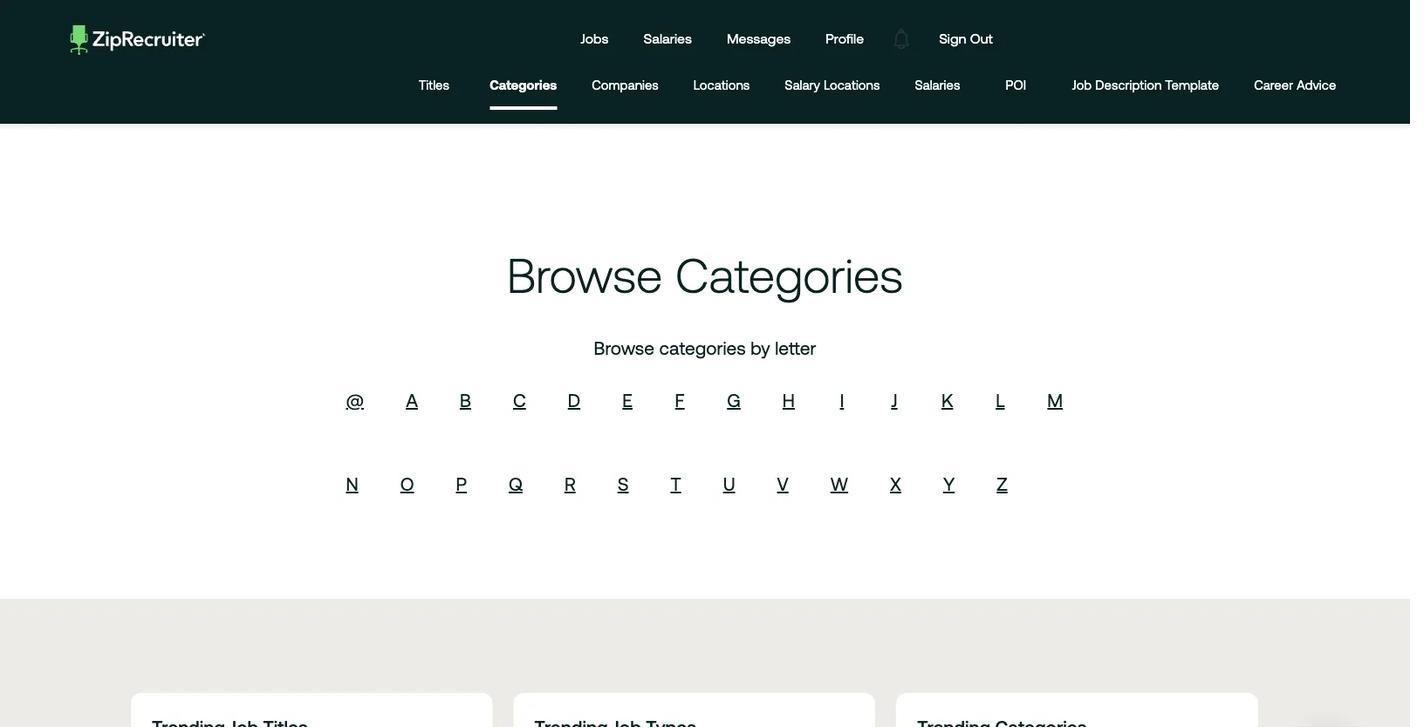 Task type: vqa. For each thing, say whether or not it's contained in the screenshot.
M link
yes



Task type: locate. For each thing, give the bounding box(es) containing it.
m link
[[1047, 390, 1063, 411]]

0 horizontal spatial salaries
[[644, 31, 692, 47]]

browse for browse categories
[[507, 248, 662, 303]]

job description template
[[1072, 77, 1219, 92]]

1 locations from the left
[[694, 77, 750, 92]]

salaries link
[[631, 14, 705, 64], [915, 64, 960, 110]]

1 horizontal spatial salaries
[[915, 77, 960, 92]]

messages
[[727, 31, 791, 47]]

p link
[[456, 474, 467, 495]]

0 vertical spatial categories
[[490, 77, 557, 92]]

poi
[[1006, 77, 1026, 92]]

y link
[[943, 474, 955, 495]]

u
[[723, 474, 735, 495]]

o
[[400, 474, 414, 495]]

c link
[[513, 390, 526, 411]]

salaries up 'companies' on the left top of the page
[[644, 31, 692, 47]]

jobs
[[580, 31, 609, 47]]

browse
[[507, 248, 662, 303], [594, 338, 655, 358]]

categories for browse categories
[[675, 248, 903, 303]]

f link
[[675, 390, 685, 411]]

salary locations
[[785, 77, 880, 92]]

categories
[[490, 77, 557, 92], [675, 248, 903, 303], [659, 338, 746, 358]]

locations down main element
[[694, 77, 750, 92]]

companies
[[592, 77, 659, 92]]

f
[[675, 390, 685, 411]]

l link
[[996, 390, 1005, 411]]

g
[[727, 390, 741, 411]]

h link
[[783, 390, 795, 411]]

v link
[[777, 474, 789, 495]]

1 horizontal spatial locations
[[824, 77, 880, 92]]

r link
[[564, 474, 576, 495]]

0 vertical spatial salaries
[[644, 31, 692, 47]]

titles
[[419, 77, 449, 92]]

advice
[[1297, 77, 1336, 92]]

1 vertical spatial browse
[[594, 338, 655, 358]]

n
[[346, 474, 358, 495]]

2 locations from the left
[[824, 77, 880, 92]]

browse categories by letter
[[594, 338, 816, 358]]

categories link
[[490, 64, 557, 106]]

tabs element
[[413, 64, 1354, 110]]

q
[[509, 474, 523, 495]]

salary
[[785, 77, 820, 92]]

salaries
[[644, 31, 692, 47], [915, 77, 960, 92]]

salaries down sign
[[915, 77, 960, 92]]

i
[[840, 390, 844, 411]]

2 vertical spatial categories
[[659, 338, 746, 358]]

@
[[346, 390, 364, 411]]

salaries link up 'companies' on the left top of the page
[[631, 14, 705, 64]]

0 vertical spatial browse
[[507, 248, 662, 303]]

g link
[[727, 390, 741, 411]]

d
[[568, 390, 580, 411]]

sign
[[939, 31, 966, 47]]

w link
[[831, 474, 848, 495]]

profile
[[826, 31, 864, 47]]

0 horizontal spatial locations
[[694, 77, 750, 92]]

i link
[[840, 390, 844, 411]]

locations down profile link
[[824, 77, 880, 92]]

locations
[[694, 77, 750, 92], [824, 77, 880, 92]]

x link
[[890, 474, 901, 495]]

by
[[751, 338, 770, 358]]

t link
[[671, 474, 681, 495]]

s
[[618, 474, 629, 495]]

@ link
[[346, 390, 364, 411]]

j link
[[891, 390, 898, 411]]

salaries link down sign
[[915, 64, 960, 110]]

categories for browse categories by letter
[[659, 338, 746, 358]]

profile link
[[813, 14, 877, 64]]

locations link
[[694, 64, 750, 110]]

y
[[943, 474, 955, 495]]

j
[[891, 390, 898, 411]]

career
[[1254, 77, 1293, 92]]

0 horizontal spatial salaries link
[[631, 14, 705, 64]]

1 vertical spatial categories
[[675, 248, 903, 303]]

b
[[460, 390, 471, 411]]

career advice
[[1254, 77, 1336, 92]]

b link
[[460, 390, 471, 411]]

1 vertical spatial salaries
[[915, 77, 960, 92]]

description
[[1095, 77, 1162, 92]]

template
[[1165, 77, 1219, 92]]

z
[[997, 474, 1008, 495]]

z link
[[997, 474, 1008, 495]]



Task type: describe. For each thing, give the bounding box(es) containing it.
notifications image
[[881, 19, 922, 59]]

n link
[[346, 474, 358, 495]]

salaries inside tabs element
[[915, 77, 960, 92]]

main element
[[56, 14, 1354, 64]]

companies link
[[592, 64, 659, 110]]

r
[[564, 474, 576, 495]]

letter
[[775, 338, 816, 358]]

u link
[[723, 474, 735, 495]]

k
[[942, 390, 953, 411]]

p
[[456, 474, 467, 495]]

l
[[996, 390, 1005, 411]]

browse categories
[[507, 248, 903, 303]]

1 horizontal spatial salaries link
[[915, 64, 960, 110]]

salaries inside main element
[[644, 31, 692, 47]]

sign out link
[[926, 14, 1006, 64]]

salary locations link
[[785, 64, 880, 110]]

poi link
[[995, 64, 1037, 110]]

ziprecruiter image
[[70, 25, 206, 55]]

a
[[406, 390, 418, 411]]

job description template link
[[1072, 64, 1219, 110]]

s link
[[618, 474, 629, 495]]

o link
[[400, 474, 414, 495]]

titles link
[[413, 64, 455, 110]]

h
[[783, 390, 795, 411]]

m
[[1047, 390, 1063, 411]]

w
[[831, 474, 848, 495]]

e link
[[622, 390, 633, 411]]

sign out
[[939, 31, 993, 47]]

out
[[970, 31, 993, 47]]

messages link
[[714, 14, 804, 64]]

browse for browse categories by letter
[[594, 338, 655, 358]]

q link
[[509, 474, 523, 495]]

locations inside salary locations link
[[824, 77, 880, 92]]

v
[[777, 474, 789, 495]]

c
[[513, 390, 526, 411]]

job
[[1072, 77, 1092, 92]]

k link
[[942, 390, 953, 411]]

a link
[[406, 390, 418, 411]]

e
[[622, 390, 633, 411]]

career advice link
[[1254, 64, 1336, 110]]

x
[[890, 474, 901, 495]]

t
[[671, 474, 681, 495]]

d link
[[568, 390, 580, 411]]

categories inside tabs element
[[490, 77, 557, 92]]

jobs link
[[567, 14, 622, 64]]



